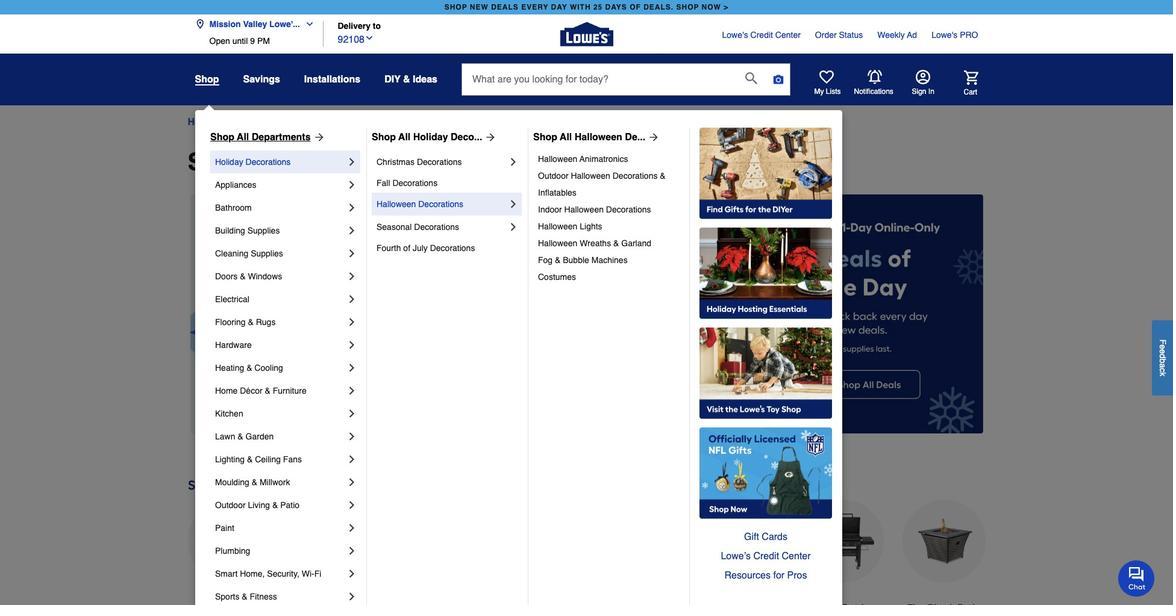 Task type: vqa. For each thing, say whether or not it's contained in the screenshot.
'VOLT' at top left
no



Task type: describe. For each thing, give the bounding box(es) containing it.
center for lowe's credit center
[[782, 551, 811, 562]]

chevron right image for electrical
[[346, 293, 358, 305]]

smart
[[215, 569, 238, 579]]

chevron right image for cleaning supplies
[[346, 248, 358, 260]]

halloween wreaths & garland link
[[538, 235, 681, 252]]

a gas grill. image
[[800, 500, 883, 583]]

kitchen
[[215, 409, 243, 419]]

chevron right image for bathroom
[[346, 202, 358, 214]]

& for moulding & millwork
[[252, 478, 257, 487]]

a stainless steel french door refrigerator. image
[[188, 500, 271, 583]]

furniture
[[273, 386, 307, 396]]

paint
[[215, 524, 234, 533]]

hardware
[[215, 340, 252, 350]]

order status link
[[815, 29, 863, 41]]

days
[[605, 3, 627, 11]]

lowe's credit center
[[722, 30, 801, 40]]

officially licensed n f l gifts. shop now. image
[[700, 428, 832, 519]]

holiday hosting essentials. image
[[700, 228, 832, 319]]

chevron down image inside 'mission valley lowe'...' button
[[300, 19, 314, 29]]

décor
[[240, 386, 262, 396]]

shop button
[[195, 74, 219, 86]]

fitness
[[250, 592, 277, 602]]

wreaths
[[580, 239, 611, 248]]

lowe's credit center
[[721, 551, 811, 562]]

& for doors & windows
[[240, 272, 246, 281]]

paint link
[[215, 517, 346, 540]]

building supplies
[[215, 226, 280, 236]]

decorations down christmas decorations
[[393, 178, 438, 188]]

millwork
[[260, 478, 290, 487]]

lowe's home improvement logo image
[[560, 8, 613, 61]]

de...
[[625, 132, 645, 143]]

Search Query text field
[[462, 64, 736, 95]]

christmas decorations link
[[377, 151, 507, 174]]

wi-
[[302, 569, 314, 579]]

departments
[[252, 132, 311, 143]]

shop for shop all halloween de...
[[533, 132, 557, 143]]

lowe's home improvement cart image
[[964, 70, 978, 85]]

chevron right image for plumbing
[[346, 545, 358, 557]]

2 e from the top
[[1158, 350, 1168, 354]]

security,
[[267, 569, 299, 579]]

lists
[[826, 87, 841, 96]]

christmas decorations
[[377, 157, 462, 167]]

lawn & garden
[[215, 432, 274, 442]]

0 vertical spatial holiday
[[413, 132, 448, 143]]

c
[[1158, 368, 1168, 373]]

arrow right image for shop all holiday deco...
[[482, 131, 497, 143]]

building
[[215, 226, 245, 236]]

inflatables
[[538, 188, 577, 198]]

decorations down seasonal decorations link
[[430, 243, 475, 253]]

electrical link
[[215, 288, 346, 311]]

shop all holiday deco...
[[372, 132, 482, 143]]

b
[[1158, 359, 1168, 364]]

doors & windows link
[[215, 265, 346, 288]]

credit for lowe's
[[751, 30, 773, 40]]

all for departments
[[237, 132, 249, 143]]

rugs
[[256, 318, 276, 327]]

& inside "outdoor halloween decorations & inflatables"
[[660, 171, 666, 181]]

status
[[839, 30, 863, 40]]

lighting & ceiling fans link
[[215, 448, 346, 471]]

& for sports & fitness
[[242, 592, 247, 602]]

gift cards
[[744, 532, 788, 543]]

credit for lowe's
[[753, 551, 779, 562]]

plumbing link
[[215, 540, 346, 563]]

halloween up seasonal
[[377, 199, 416, 209]]

lowe's home improvement lists image
[[819, 70, 834, 84]]

flooring & rugs link
[[215, 311, 346, 334]]

shop all departments link
[[210, 130, 325, 145]]

all for halloween
[[560, 132, 572, 143]]

holiday decorations link
[[215, 151, 346, 174]]

& for flooring & rugs
[[248, 318, 254, 327]]

arrow right image
[[311, 131, 325, 143]]

mission valley lowe'... button
[[195, 12, 319, 36]]

decorations up halloween lights link
[[606, 205, 651, 215]]

lowe's credit center link
[[700, 547, 832, 566]]

a stainless steel bathroom faucet. image
[[494, 500, 577, 583]]

outdoor for outdoor halloween decorations & inflatables
[[538, 171, 569, 181]]

with
[[570, 3, 591, 11]]

my lists link
[[814, 70, 841, 96]]

heating & cooling link
[[215, 357, 346, 380]]

to
[[373, 21, 381, 31]]

halloween inside 'link'
[[575, 132, 622, 143]]

camera image
[[772, 74, 784, 86]]

chevron right image for sports & fitness
[[346, 591, 358, 603]]

cards
[[762, 532, 788, 543]]

halloween down halloween lights
[[538, 239, 577, 248]]

chevron right image for halloween decorations
[[507, 198, 519, 210]]

shop all holiday deco... link
[[372, 130, 497, 145]]

halloween up inflatables on the top of page
[[538, 154, 577, 164]]

outdoor halloween decorations & inflatables
[[538, 171, 668, 198]]

electrical
[[215, 295, 249, 304]]

f e e d b a c k button
[[1152, 321, 1173, 396]]

cleaning supplies link
[[215, 242, 346, 265]]

chevron right image for heating & cooling
[[346, 362, 358, 374]]

weekly ad
[[877, 30, 917, 40]]

flooring
[[215, 318, 246, 327]]

home for home décor & furniture
[[215, 386, 238, 396]]

gift cards link
[[700, 528, 832, 547]]

& for heating & cooling
[[247, 363, 252, 373]]

lights
[[580, 222, 602, 231]]

animatronics
[[580, 154, 628, 164]]

& for fog & bubble machines
[[555, 255, 561, 265]]

costumes link
[[538, 269, 681, 286]]

bubble
[[563, 255, 589, 265]]

order
[[815, 30, 837, 40]]

smart home, security, wi-fi
[[215, 569, 321, 579]]

shop new deals every day with 25 days of deals. shop now > link
[[442, 0, 731, 14]]

chevron right image for building supplies
[[346, 225, 358, 237]]

chevron right image for paint
[[346, 522, 358, 534]]

find gifts for the diyer. image
[[700, 128, 832, 219]]

in
[[928, 87, 934, 96]]

a fire pit table. image
[[903, 500, 985, 583]]

outdoor for outdoor living & patio
[[215, 501, 246, 510]]

halloween animatronics
[[538, 154, 628, 164]]

fourth of july decorations
[[377, 243, 475, 253]]

pro
[[960, 30, 978, 40]]

1 vertical spatial holiday
[[215, 157, 243, 167]]

bathroom link
[[215, 196, 346, 219]]

outdoor living & patio
[[215, 501, 300, 510]]

decorations up fall decorations link
[[417, 157, 462, 167]]

search image
[[745, 72, 757, 84]]

shop all halloween de...
[[533, 132, 645, 143]]

location image
[[195, 19, 205, 29]]

valley
[[243, 19, 267, 29]]

lowe's for lowe's credit center
[[722, 30, 748, 40]]

until
[[232, 36, 248, 46]]

my lists
[[814, 87, 841, 96]]

1 e from the top
[[1158, 345, 1168, 350]]

fog & bubble machines
[[538, 255, 628, 265]]

living
[[248, 501, 270, 510]]

supplies for cleaning supplies
[[251, 249, 283, 258]]

cleaning supplies
[[215, 249, 283, 258]]

halloween wreaths & garland
[[538, 239, 651, 248]]



Task type: locate. For each thing, give the bounding box(es) containing it.
0 vertical spatial center
[[775, 30, 801, 40]]

chevron right image for home décor & furniture
[[346, 385, 358, 397]]

garland
[[621, 239, 651, 248]]

1 arrow right image from the left
[[482, 131, 497, 143]]

arrow right image up "christmas decorations" link
[[482, 131, 497, 143]]

all inside shop all departments link
[[237, 132, 249, 143]]

& inside button
[[403, 74, 410, 85]]

& left rugs
[[248, 318, 254, 327]]

& down 'halloween animatronics' link
[[660, 171, 666, 181]]

halloween inside "outdoor halloween decorations & inflatables"
[[571, 171, 610, 181]]

0 horizontal spatial lowe's
[[722, 30, 748, 40]]

all inside "shop all holiday deco..." link
[[398, 132, 411, 143]]

home décor & furniture
[[215, 386, 307, 396]]

home up kitchen
[[215, 386, 238, 396]]

92108 button
[[338, 31, 374, 47]]

shop
[[444, 3, 467, 11], [676, 3, 699, 11]]

shop all departments
[[210, 132, 311, 143]]

0 horizontal spatial outdoor
[[215, 501, 246, 510]]

2 arrow right image from the left
[[645, 131, 660, 143]]

outdoor halloween decorations & inflatables link
[[538, 168, 681, 201]]

shop up halloween animatronics
[[533, 132, 557, 143]]

every
[[521, 3, 549, 11]]

1 all from the left
[[237, 132, 249, 143]]

pros
[[787, 571, 807, 581]]

0 horizontal spatial shop
[[210, 132, 234, 143]]

& for lighting & ceiling fans
[[247, 455, 253, 465]]

2 horizontal spatial shop
[[533, 132, 557, 143]]

deals
[[491, 3, 519, 11]]

1 horizontal spatial shop
[[372, 132, 396, 143]]

1 vertical spatial supplies
[[251, 249, 283, 258]]

decorations down fall decorations link
[[418, 199, 463, 209]]

1 horizontal spatial all
[[398, 132, 411, 143]]

supplies inside building supplies link
[[247, 226, 280, 236]]

ad
[[907, 30, 917, 40]]

chevron right image for moulding & millwork
[[346, 477, 358, 489]]

shop
[[210, 132, 234, 143], [372, 132, 396, 143], [533, 132, 557, 143]]

costumes
[[538, 272, 576, 282]]

arrow right image inside "shop all holiday deco..." link
[[482, 131, 497, 143]]

home link
[[188, 115, 214, 130]]

0 vertical spatial credit
[[751, 30, 773, 40]]

0 horizontal spatial all
[[237, 132, 249, 143]]

lowe's home improvement account image
[[916, 70, 930, 84]]

1 horizontal spatial lowe's
[[932, 30, 958, 40]]

fourth
[[377, 243, 401, 253]]

garden
[[246, 432, 274, 442]]

chevron right image for hardware
[[346, 339, 358, 351]]

all up halloween animatronics
[[560, 132, 572, 143]]

shop
[[195, 74, 219, 85]]

seasonal decorations
[[377, 222, 459, 232]]

doors & windows
[[215, 272, 282, 281]]

1 shop from the left
[[210, 132, 234, 143]]

1-day online-only deals of the day. check every day for new deals. while supplies last. image
[[799, 195, 983, 434]]

chevron right image for flooring & rugs
[[346, 316, 358, 328]]

outdoor inside "outdoor halloween decorations & inflatables"
[[538, 171, 569, 181]]

chevron right image for kitchen
[[346, 408, 358, 420]]

shop up christmas
[[372, 132, 396, 143]]

1 vertical spatial savings
[[188, 148, 280, 176]]

& right lawn
[[238, 432, 243, 442]]

e up b
[[1158, 350, 1168, 354]]

2 shop from the left
[[372, 132, 396, 143]]

chat invite button image
[[1118, 560, 1155, 597]]

& left patio
[[272, 501, 278, 510]]

0 vertical spatial chevron down image
[[300, 19, 314, 29]]

2 shop from the left
[[676, 3, 699, 11]]

3 all from the left
[[560, 132, 572, 143]]

fall
[[377, 178, 390, 188]]

shop inside 'link'
[[533, 132, 557, 143]]

shop new deals every day with 25 days of deals. shop now >
[[444, 3, 729, 11]]

arrow right image for shop all halloween de...
[[645, 131, 660, 143]]

of
[[403, 243, 410, 253]]

chevron right image
[[507, 156, 519, 168], [346, 202, 358, 214], [507, 221, 519, 233], [346, 271, 358, 283], [346, 316, 358, 328], [346, 339, 358, 351], [346, 362, 358, 374], [346, 408, 358, 420], [346, 454, 358, 466], [346, 500, 358, 512], [346, 522, 358, 534], [346, 591, 358, 603]]

0 vertical spatial home
[[188, 117, 214, 128]]

0 vertical spatial savings
[[243, 74, 280, 85]]

0 vertical spatial outdoor
[[538, 171, 569, 181]]

0 horizontal spatial shop
[[444, 3, 467, 11]]

savings
[[243, 74, 280, 85], [188, 148, 280, 176]]

& right fog
[[555, 255, 561, 265]]

1 horizontal spatial chevron down image
[[365, 33, 374, 43]]

fall decorations
[[377, 178, 438, 188]]

0 vertical spatial supplies
[[247, 226, 280, 236]]

chevron right image
[[346, 156, 358, 168], [346, 179, 358, 191], [507, 198, 519, 210], [346, 225, 358, 237], [346, 248, 358, 260], [346, 293, 358, 305], [346, 385, 358, 397], [346, 431, 358, 443], [346, 477, 358, 489], [346, 545, 358, 557], [346, 568, 358, 580]]

of
[[630, 3, 641, 11]]

& for diy & ideas
[[403, 74, 410, 85]]

outdoor up inflatables on the top of page
[[538, 171, 569, 181]]

visit the lowe's toy shop. image
[[700, 328, 832, 419]]

cart button
[[947, 70, 978, 97]]

arrow right image
[[482, 131, 497, 143], [645, 131, 660, 143]]

all inside shop all halloween de... 'link'
[[560, 132, 572, 143]]

outdoor
[[538, 171, 569, 181], [215, 501, 246, 510]]

holiday decorations
[[215, 157, 291, 167]]

chevron right image for holiday decorations
[[346, 156, 358, 168]]

resources for pros
[[725, 571, 807, 581]]

& left 'cooling'
[[247, 363, 252, 373]]

0 horizontal spatial chevron down image
[[300, 19, 314, 29]]

lighting
[[215, 455, 245, 465]]

2 all from the left
[[398, 132, 411, 143]]

shop 25 days of deals by category. image
[[188, 475, 985, 495]]

chevron down image
[[300, 19, 314, 29], [365, 33, 374, 43]]

1 horizontal spatial home
[[215, 386, 238, 396]]

decorations down shop all departments link
[[246, 157, 291, 167]]

savings button
[[243, 69, 280, 90]]

day
[[551, 3, 567, 11]]

25 days of deals. don't miss out on new deals every day. while supplies last. image
[[190, 195, 780, 434]]

all up holiday decorations
[[237, 132, 249, 143]]

diy & ideas
[[385, 74, 437, 85]]

halloween down halloween animatronics
[[571, 171, 610, 181]]

chevron right image for outdoor living & patio
[[346, 500, 358, 512]]

& left millwork
[[252, 478, 257, 487]]

decorations inside "outdoor halloween decorations & inflatables"
[[613, 171, 658, 181]]

lowe's pro
[[932, 30, 978, 40]]

shop left now
[[676, 3, 699, 11]]

& for lawn & garden
[[238, 432, 243, 442]]

plumbing
[[215, 547, 250, 556]]

home down shop
[[188, 117, 214, 128]]

halloween down indoor
[[538, 222, 577, 231]]

lowe's left pro
[[932, 30, 958, 40]]

fog
[[538, 255, 553, 265]]

lowe's home improvement notification center image
[[867, 70, 882, 84]]

open until 9 pm
[[209, 36, 270, 46]]

ceiling
[[255, 455, 281, 465]]

>
[[724, 3, 729, 11]]

a leaf blower. image
[[698, 500, 781, 583]]

0 horizontal spatial arrow right image
[[482, 131, 497, 143]]

chevron right image for appliances
[[346, 179, 358, 191]]

savings up appliances
[[188, 148, 280, 176]]

chevron right image for doors & windows
[[346, 271, 358, 283]]

& left ceiling
[[247, 455, 253, 465]]

& right doors
[[240, 272, 246, 281]]

shop for shop all departments
[[210, 132, 234, 143]]

appliances link
[[215, 174, 346, 196]]

shop for shop all holiday deco...
[[372, 132, 396, 143]]

decorations down 'halloween animatronics' link
[[613, 171, 658, 181]]

1 lowe's from the left
[[722, 30, 748, 40]]

home décor & furniture link
[[215, 380, 346, 402]]

hardware link
[[215, 334, 346, 357]]

halloween animatronics link
[[538, 151, 681, 168]]

deals.
[[644, 3, 674, 11]]

appliances
[[215, 180, 256, 190]]

weekly ad link
[[877, 29, 917, 41]]

resources for pros link
[[700, 566, 832, 586]]

halloween up lights
[[564, 205, 604, 215]]

& up machines
[[613, 239, 619, 248]]

supplies up cleaning supplies at the left top of page
[[247, 226, 280, 236]]

1 vertical spatial credit
[[753, 551, 779, 562]]

1 vertical spatial outdoor
[[215, 501, 246, 510]]

center for lowe's credit center
[[775, 30, 801, 40]]

shop down home link
[[210, 132, 234, 143]]

e up d
[[1158, 345, 1168, 350]]

supplies for building supplies
[[247, 226, 280, 236]]

2 horizontal spatial all
[[560, 132, 572, 143]]

halloween lights link
[[538, 218, 681, 235]]

all
[[237, 132, 249, 143], [398, 132, 411, 143], [560, 132, 572, 143]]

holiday up appliances
[[215, 157, 243, 167]]

1 shop from the left
[[444, 3, 467, 11]]

& right diy
[[403, 74, 410, 85]]

home for home
[[188, 117, 214, 128]]

outdoor down moulding
[[215, 501, 246, 510]]

k
[[1158, 373, 1168, 377]]

1 horizontal spatial arrow right image
[[645, 131, 660, 143]]

& right décor
[[265, 386, 270, 396]]

1 vertical spatial center
[[782, 551, 811, 562]]

savings down pm
[[243, 74, 280, 85]]

order status
[[815, 30, 863, 40]]

fourth of july decorations link
[[377, 239, 519, 258]]

e
[[1158, 345, 1168, 350], [1158, 350, 1168, 354]]

lowe's for lowe's pro
[[932, 30, 958, 40]]

chevron down image down 'to'
[[365, 33, 374, 43]]

1 horizontal spatial shop
[[676, 3, 699, 11]]

chevron down image left delivery
[[300, 19, 314, 29]]

chevron right image for christmas decorations
[[507, 156, 519, 168]]

chevron right image for lighting & ceiling fans
[[346, 454, 358, 466]]

lowe's credit center link
[[722, 29, 801, 41]]

halloween lights
[[538, 222, 602, 231]]

cleaning
[[215, 249, 248, 258]]

supplies inside cleaning supplies link
[[251, 249, 283, 258]]

chevron right image for lawn & garden
[[346, 431, 358, 443]]

lowe's
[[722, 30, 748, 40], [932, 30, 958, 40]]

2 lowe's from the left
[[932, 30, 958, 40]]

0 horizontal spatial holiday
[[215, 157, 243, 167]]

decorations down halloween decorations link
[[414, 222, 459, 232]]

all for holiday
[[398, 132, 411, 143]]

1 horizontal spatial holiday
[[413, 132, 448, 143]]

seasonal decorations link
[[377, 216, 507, 239]]

chevron down image inside the 92108 button
[[365, 33, 374, 43]]

flooring & rugs
[[215, 318, 276, 327]]

smart home, security, wi-fi link
[[215, 563, 346, 586]]

None search field
[[462, 63, 791, 107]]

a prelit christmas tree. image
[[290, 500, 373, 583]]

3 shop from the left
[[533, 132, 557, 143]]

credit up search image
[[751, 30, 773, 40]]

1 vertical spatial chevron down image
[[365, 33, 374, 43]]

windows
[[248, 272, 282, 281]]

center left 'order'
[[775, 30, 801, 40]]

indoor halloween decorations link
[[538, 201, 681, 218]]

f e e d b a c k
[[1158, 340, 1168, 377]]

machines
[[592, 255, 628, 265]]

chevron right image for smart home, security, wi-fi
[[346, 568, 358, 580]]

all up christmas
[[398, 132, 411, 143]]

1 vertical spatial home
[[215, 386, 238, 396]]

1 horizontal spatial outdoor
[[538, 171, 569, 181]]

arrow right image up 'halloween animatronics' link
[[645, 131, 660, 143]]

lowe'...
[[269, 19, 300, 29]]

& right sports
[[242, 592, 247, 602]]

arrow right image inside shop all halloween de... 'link'
[[645, 131, 660, 143]]

diy & ideas button
[[385, 69, 437, 90]]

fans
[[283, 455, 302, 465]]

center up pros
[[782, 551, 811, 562]]

halloween decorations link
[[377, 193, 507, 216]]

supplies up windows
[[251, 249, 283, 258]]

halloween decorations
[[377, 199, 463, 209]]

credit down gift cards link
[[753, 551, 779, 562]]

shop left new
[[444, 3, 467, 11]]

d
[[1158, 354, 1168, 359]]

0 horizontal spatial home
[[188, 117, 214, 128]]

ideas
[[413, 74, 437, 85]]

lowe's down >
[[722, 30, 748, 40]]

my
[[814, 87, 824, 96]]

pm
[[257, 36, 270, 46]]

chevron right image for seasonal decorations
[[507, 221, 519, 233]]

credit
[[751, 30, 773, 40], [753, 551, 779, 562]]

holiday up christmas decorations
[[413, 132, 448, 143]]

seasonal
[[377, 222, 412, 232]]

delivery
[[338, 21, 371, 31]]

halloween up animatronics
[[575, 132, 622, 143]]



